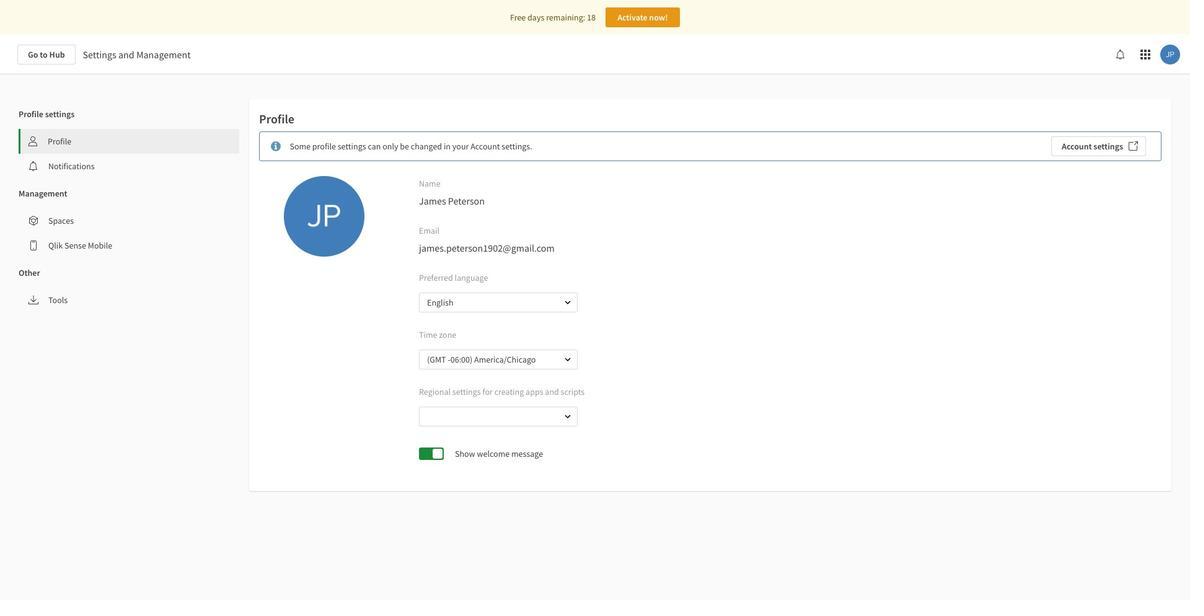 Task type: describe. For each thing, give the bounding box(es) containing it.
settings for profile settings
[[45, 109, 75, 120]]

only
[[383, 141, 398, 152]]

sense
[[65, 240, 86, 251]]

regional settings for creating apps and scripts
[[419, 386, 585, 398]]

mobile
[[88, 240, 112, 251]]

account settings
[[1062, 141, 1124, 152]]

changed
[[411, 141, 442, 152]]

2 horizontal spatial profile
[[259, 111, 295, 126]]

preferred language
[[419, 272, 488, 283]]

0 horizontal spatial management
[[19, 188, 67, 199]]

james.peterson1902@gmail.com
[[419, 242, 555, 254]]

free days remaining: 18
[[510, 12, 596, 23]]

settings and management
[[83, 48, 191, 61]]

some
[[290, 141, 311, 152]]

0 horizontal spatial and
[[118, 48, 134, 61]]

spaces link
[[19, 208, 239, 233]]

email
[[419, 225, 440, 236]]

2 account from the left
[[1062, 141, 1092, 152]]

name james peterson
[[419, 178, 485, 207]]

show welcome message
[[455, 449, 543, 460]]

0 horizontal spatial profile
[[19, 109, 43, 120]]

zone
[[439, 329, 457, 340]]

1 account from the left
[[471, 141, 500, 152]]

activate now!
[[618, 12, 668, 23]]

peterson
[[448, 195, 485, 207]]

1 vertical spatial and
[[545, 386, 559, 398]]

settings
[[83, 48, 116, 61]]

to
[[40, 49, 48, 60]]

go
[[28, 49, 38, 60]]

james
[[419, 195, 446, 207]]

days
[[528, 12, 545, 23]]

time zone
[[419, 329, 457, 340]]

tools link
[[19, 288, 239, 313]]

tools
[[48, 295, 68, 306]]

activate
[[618, 12, 648, 23]]

go to hub link
[[17, 45, 75, 64]]

1 vertical spatial james peterson image
[[284, 176, 365, 257]]

scripts
[[561, 386, 585, 398]]

name
[[419, 178, 441, 189]]

language
[[455, 272, 488, 283]]

show
[[455, 449, 475, 460]]



Task type: locate. For each thing, give the bounding box(es) containing it.
account settings link
[[1052, 136, 1147, 156]]

open image for time zone
[[564, 356, 572, 364]]

profile up some
[[259, 111, 295, 126]]

1 horizontal spatial profile
[[48, 136, 71, 147]]

hub
[[49, 49, 65, 60]]

creating
[[495, 386, 524, 398]]

alert containing some profile settings can only be changed in your account settings.
[[259, 131, 1162, 161]]

in
[[444, 141, 451, 152]]

profile down go
[[19, 109, 43, 120]]

1 horizontal spatial account
[[1062, 141, 1092, 152]]

preferred
[[419, 272, 453, 283]]

message
[[512, 449, 543, 460]]

0 vertical spatial and
[[118, 48, 134, 61]]

qlik
[[48, 240, 63, 251]]

qlik sense mobile link
[[19, 233, 239, 258]]

some profile settings can only be changed in your account settings.
[[290, 141, 532, 152]]

and right settings
[[118, 48, 134, 61]]

regional
[[419, 386, 451, 398]]

now!
[[649, 12, 668, 23]]

free
[[510, 12, 526, 23]]

1 vertical spatial management
[[19, 188, 67, 199]]

profile up notifications
[[48, 136, 71, 147]]

can
[[368, 141, 381, 152]]

profile link
[[20, 129, 239, 154]]

1 horizontal spatial and
[[545, 386, 559, 398]]

your
[[453, 141, 469, 152]]

apps
[[526, 386, 544, 398]]

2 vertical spatial open image
[[564, 413, 572, 421]]

welcome
[[477, 449, 510, 460]]

3 open image from the top
[[564, 413, 572, 421]]

profile
[[312, 141, 336, 152]]

settings
[[45, 109, 75, 120], [338, 141, 366, 152], [1094, 141, 1124, 152], [453, 386, 481, 398]]

for
[[483, 386, 493, 398]]

1 open image from the top
[[564, 299, 572, 306]]

profile settings
[[19, 109, 75, 120]]

open image for regional settings for creating apps and scripts
[[564, 413, 572, 421]]

account
[[471, 141, 500, 152], [1062, 141, 1092, 152]]

settings for account settings
[[1094, 141, 1124, 152]]

None text field
[[420, 293, 554, 313], [420, 350, 554, 370], [420, 293, 554, 313], [420, 350, 554, 370]]

1 horizontal spatial james peterson image
[[1161, 45, 1181, 64]]

open image
[[564, 299, 572, 306], [564, 356, 572, 364], [564, 413, 572, 421]]

remaining:
[[546, 12, 585, 23]]

settings.
[[502, 141, 532, 152]]

1 horizontal spatial management
[[136, 48, 191, 61]]

notifications link
[[19, 154, 239, 179]]

management
[[136, 48, 191, 61], [19, 188, 67, 199]]

settings for regional settings for creating apps and scripts
[[453, 386, 481, 398]]

None text field
[[420, 407, 554, 427]]

activate now! link
[[606, 7, 680, 27]]

spaces
[[48, 215, 74, 226]]

other
[[19, 267, 40, 278]]

go to hub
[[28, 49, 65, 60]]

2 open image from the top
[[564, 356, 572, 364]]

0 vertical spatial james peterson image
[[1161, 45, 1181, 64]]

open image for preferred language
[[564, 299, 572, 306]]

0 vertical spatial management
[[136, 48, 191, 61]]

18
[[587, 12, 596, 23]]

0 horizontal spatial account
[[471, 141, 500, 152]]

alert
[[259, 131, 1162, 161]]

0 horizontal spatial james peterson image
[[284, 176, 365, 257]]

and
[[118, 48, 134, 61], [545, 386, 559, 398]]

email james.peterson1902@gmail.com
[[419, 225, 555, 254]]

qlik sense mobile
[[48, 240, 112, 251]]

1 vertical spatial open image
[[564, 356, 572, 364]]

profile
[[19, 109, 43, 120], [259, 111, 295, 126], [48, 136, 71, 147]]

0 vertical spatial open image
[[564, 299, 572, 306]]

time
[[419, 329, 437, 340]]

be
[[400, 141, 409, 152]]

james peterson image
[[1161, 45, 1181, 64], [284, 176, 365, 257]]

notifications
[[48, 161, 95, 172]]

and right apps
[[545, 386, 559, 398]]



Task type: vqa. For each thing, say whether or not it's contained in the screenshot.
Activate
yes



